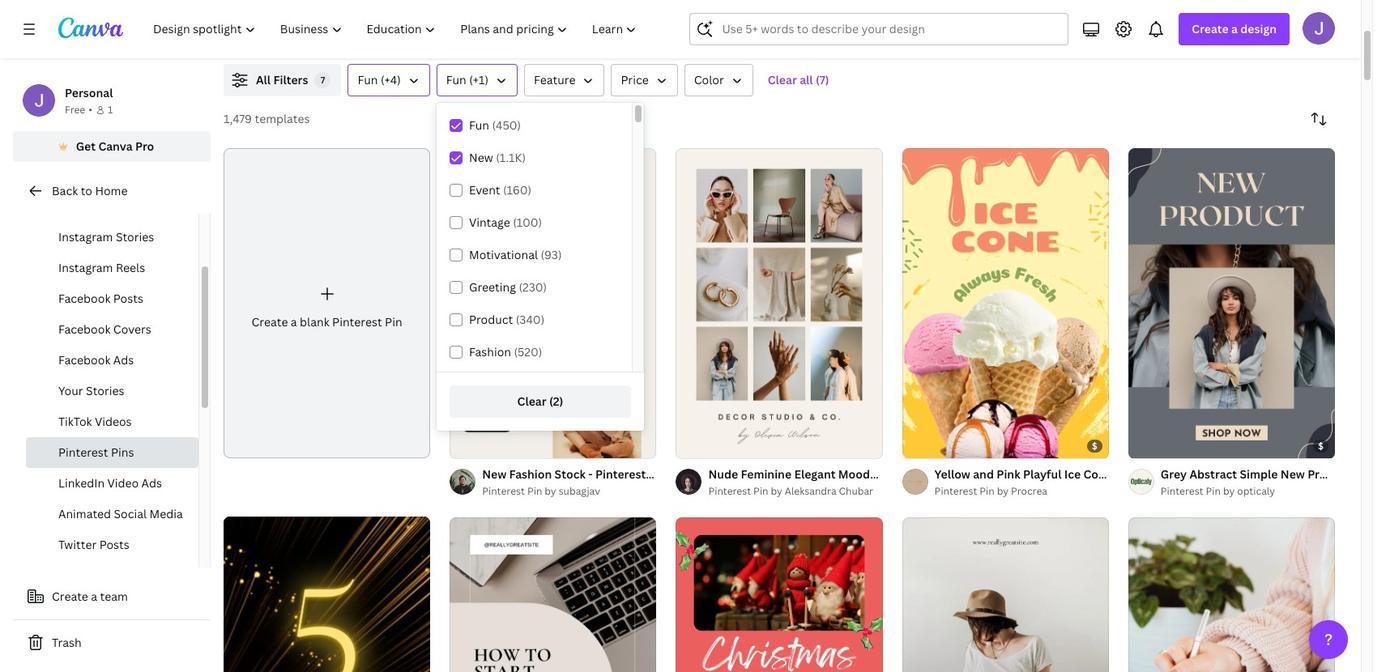 Task type: vqa. For each thing, say whether or not it's contained in the screenshot.
Fun (+4) button
yes



Task type: describe. For each thing, give the bounding box(es) containing it.
yellow and pink playful ice cone promotion pinterest pin image
[[903, 148, 1109, 459]]

clear all (7) button
[[760, 64, 838, 96]]

create a team
[[52, 589, 128, 605]]

fun (+4)
[[358, 72, 401, 88]]

create a design button
[[1180, 13, 1290, 45]]

clear all (7)
[[768, 72, 830, 88]]

procrea
[[1012, 484, 1048, 498]]

playful
[[1024, 467, 1062, 482]]

(520)
[[514, 344, 542, 360]]

back
[[52, 183, 78, 199]]

fun (450)
[[469, 118, 521, 133]]

new inside the grey abstract simple new product fash pinterest pin by opticaly
[[1281, 467, 1306, 482]]

2 by from the left
[[771, 484, 783, 498]]

2 horizontal spatial fun
[[469, 118, 490, 133]]

new fashion stock - pinterest pin link
[[482, 466, 667, 484]]

new blog business - pinterest pin image
[[450, 517, 657, 673]]

clear (2)
[[518, 394, 564, 409]]

ice
[[1065, 467, 1081, 482]]

simple
[[1240, 467, 1279, 482]]

tiktok
[[58, 414, 92, 430]]

pinterest left aleksandra
[[709, 484, 751, 498]]

pin inside pinterest pin by aleksandra chubar link
[[754, 484, 769, 498]]

canva
[[98, 139, 133, 154]]

your stories link
[[26, 376, 199, 407]]

pinterest pin by procrea link
[[935, 484, 1109, 500]]

facebook posts
[[58, 291, 143, 306]]

feature
[[534, 72, 576, 88]]

instagram for instagram posts
[[58, 199, 113, 214]]

pinterest up pinterest pin by opticaly link at the bottom of the page
[[1177, 467, 1227, 482]]

new fashion stock - pinterest pin pinterest pin by subagjav
[[482, 467, 667, 498]]

vintage (100)
[[469, 215, 542, 230]]

price
[[621, 72, 649, 88]]

(1.1k)
[[496, 150, 526, 165]]

fun (+1) button
[[437, 64, 518, 96]]

new for new (1.1k)
[[469, 150, 493, 165]]

price button
[[611, 64, 678, 96]]

pin up pinterest pin by opticaly link at the bottom of the page
[[1230, 467, 1248, 482]]

stories for instagram stories
[[116, 229, 154, 245]]

pins
[[111, 445, 134, 460]]

your stories
[[58, 383, 124, 399]]

Sort by button
[[1303, 103, 1336, 135]]

create a design
[[1193, 21, 1277, 36]]

yellow
[[935, 467, 971, 482]]

free
[[65, 103, 85, 117]]

instagram for instagram stories
[[58, 229, 113, 245]]

(7)
[[816, 72, 830, 88]]

white brown simple fashion sale - pinterest pin image
[[903, 517, 1109, 673]]

templates
[[255, 111, 310, 126]]

event (160)
[[469, 182, 532, 198]]

fun for fun (+4)
[[358, 72, 378, 88]]

promotion
[[1116, 467, 1174, 482]]

posts for instagram posts
[[116, 199, 146, 214]]

(230)
[[519, 280, 547, 295]]

new (1.1k)
[[469, 150, 526, 165]]

twitter posts link
[[26, 530, 199, 561]]

all
[[800, 72, 813, 88]]

twitter posts
[[58, 537, 129, 553]]

a for team
[[91, 589, 97, 605]]

greeting
[[469, 280, 516, 295]]

fash
[[1355, 467, 1374, 482]]

grey abstract simple new product fash pinterest pin by opticaly
[[1161, 467, 1374, 498]]

fashion inside the new fashion stock - pinterest pin pinterest pin by subagjav
[[509, 467, 552, 482]]

0 vertical spatial fashion
[[469, 344, 511, 360]]

get canva pro
[[76, 139, 154, 154]]

filters
[[273, 72, 308, 88]]

clear for clear (2)
[[518, 394, 547, 409]]

grey abstract simple new product fash link
[[1161, 466, 1374, 484]]

(2)
[[549, 394, 564, 409]]

pinterest pins
[[58, 445, 134, 460]]

create for create a team
[[52, 589, 88, 605]]

(450)
[[492, 118, 521, 133]]

linkedin video ads link
[[26, 468, 199, 499]]

pinterest pin by opticaly link
[[1161, 484, 1336, 500]]

trash
[[52, 635, 82, 651]]

1,479
[[224, 111, 252, 126]]

pinterest pin by subagjav link
[[482, 484, 657, 500]]

pinterest pin templates image
[[990, 0, 1336, 45]]

and
[[974, 467, 994, 482]]

$ for ice
[[1093, 440, 1098, 452]]

by inside yellow and pink playful ice cone promotion pinterest pin pinterest pin by procrea
[[997, 484, 1009, 498]]

pin right -
[[649, 467, 667, 482]]

all filters
[[256, 72, 308, 88]]

pin inside the grey abstract simple new product fash pinterest pin by opticaly
[[1206, 484, 1221, 498]]

facebook posts link
[[26, 284, 199, 314]]

instagram reels
[[58, 260, 145, 276]]

instagram posts
[[58, 199, 146, 214]]

linkedin video ads
[[58, 476, 162, 491]]

red green colorful creative christmas decor pinterest pin image
[[676, 517, 883, 673]]

team
[[100, 589, 128, 605]]

design
[[1241, 21, 1277, 36]]

pinterest up linkedin
[[58, 445, 108, 460]]

video
[[107, 476, 139, 491]]

facebook for facebook covers
[[58, 322, 111, 337]]

•
[[89, 103, 92, 117]]

(340)
[[516, 312, 545, 327]]

to
[[81, 183, 92, 199]]

grey
[[1161, 467, 1187, 482]]

social
[[114, 507, 147, 522]]

pro
[[135, 139, 154, 154]]

chubar
[[839, 484, 874, 498]]

color
[[694, 72, 724, 88]]



Task type: locate. For each thing, give the bounding box(es) containing it.
facebook inside 'link'
[[58, 322, 111, 337]]

1 horizontal spatial clear
[[768, 72, 797, 88]]

posts
[[116, 199, 146, 214], [113, 291, 143, 306], [99, 537, 129, 553]]

greeting (230)
[[469, 280, 547, 295]]

clear left "all"
[[768, 72, 797, 88]]

jacob simon image
[[1303, 12, 1336, 45]]

facebook up 'facebook ads' on the left bottom of page
[[58, 322, 111, 337]]

blank
[[300, 315, 330, 330]]

0 vertical spatial product
[[469, 312, 513, 327]]

facebook covers
[[58, 322, 151, 337]]

instagram for instagram reels
[[58, 260, 113, 276]]

instagram posts link
[[26, 191, 199, 222]]

get canva pro button
[[13, 131, 211, 162]]

1,479 templates
[[224, 111, 310, 126]]

product
[[469, 312, 513, 327], [1308, 467, 1353, 482]]

1 vertical spatial create
[[252, 315, 288, 330]]

yellow and pink playful ice cone promotion pinterest pin link
[[935, 466, 1248, 484]]

1 horizontal spatial product
[[1308, 467, 1353, 482]]

product left 'fash'
[[1308, 467, 1353, 482]]

facebook covers link
[[26, 314, 199, 345]]

fun left (+1)
[[446, 72, 467, 88]]

0 vertical spatial stories
[[116, 229, 154, 245]]

2 vertical spatial instagram
[[58, 260, 113, 276]]

motivational (93)
[[469, 247, 562, 263]]

opticaly
[[1238, 484, 1276, 498]]

a for design
[[1232, 21, 1238, 36]]

1 vertical spatial clear
[[518, 394, 547, 409]]

by
[[545, 484, 557, 498], [771, 484, 783, 498], [997, 484, 1009, 498], [1224, 484, 1235, 498]]

2 vertical spatial facebook
[[58, 353, 111, 368]]

fun
[[358, 72, 378, 88], [446, 72, 467, 88], [469, 118, 490, 133]]

by down the abstract
[[1224, 484, 1235, 498]]

product inside the grey abstract simple new product fash pinterest pin by opticaly
[[1308, 467, 1353, 482]]

create inside dropdown button
[[1193, 21, 1229, 36]]

create a blank pinterest pin
[[252, 315, 403, 330]]

free •
[[65, 103, 92, 117]]

3 by from the left
[[997, 484, 1009, 498]]

facebook down instagram reels
[[58, 291, 111, 306]]

covers
[[113, 322, 151, 337]]

by inside the grey abstract simple new product fash pinterest pin by opticaly
[[1224, 484, 1235, 498]]

create inside button
[[52, 589, 88, 605]]

pin down and
[[980, 484, 995, 498]]

linkedin
[[58, 476, 105, 491]]

tiktok videos link
[[26, 407, 199, 438]]

create left blank
[[252, 315, 288, 330]]

create
[[1193, 21, 1229, 36], [252, 315, 288, 330], [52, 589, 88, 605]]

product (340)
[[469, 312, 545, 327]]

4 by from the left
[[1224, 484, 1235, 498]]

1 horizontal spatial fun
[[446, 72, 467, 88]]

2 vertical spatial a
[[91, 589, 97, 605]]

pink
[[997, 467, 1021, 482]]

2 facebook from the top
[[58, 322, 111, 337]]

new left stock
[[482, 467, 507, 482]]

new
[[469, 150, 493, 165], [482, 467, 507, 482], [1281, 467, 1306, 482]]

new right simple
[[1281, 467, 1306, 482]]

fashion left stock
[[509, 467, 552, 482]]

pinterest down grey
[[1161, 484, 1204, 498]]

0 horizontal spatial ads
[[113, 353, 134, 368]]

1 vertical spatial product
[[1308, 467, 1353, 482]]

0 horizontal spatial $
[[1093, 440, 1098, 452]]

1 instagram from the top
[[58, 199, 113, 214]]

by left aleksandra
[[771, 484, 783, 498]]

get
[[76, 139, 96, 154]]

0 horizontal spatial product
[[469, 312, 513, 327]]

7
[[321, 74, 325, 86]]

fun left (450)
[[469, 118, 490, 133]]

animated social media link
[[26, 499, 199, 530]]

1 $ from the left
[[1093, 440, 1098, 452]]

ads
[[113, 353, 134, 368], [142, 476, 162, 491]]

fun left (+4)
[[358, 72, 378, 88]]

0 horizontal spatial a
[[91, 589, 97, 605]]

new for new fashion stock - pinterest pin pinterest pin by subagjav
[[482, 467, 507, 482]]

a left design
[[1232, 21, 1238, 36]]

create a blank pinterest pin element
[[224, 148, 431, 459]]

2 instagram from the top
[[58, 229, 113, 245]]

clear
[[768, 72, 797, 88], [518, 394, 547, 409]]

stories up reels
[[116, 229, 154, 245]]

0 vertical spatial instagram
[[58, 199, 113, 214]]

facebook up your stories at the bottom of page
[[58, 353, 111, 368]]

$ up cone
[[1093, 440, 1098, 452]]

abstract
[[1190, 467, 1238, 482]]

stories for your stories
[[86, 383, 124, 399]]

1 vertical spatial fashion
[[509, 467, 552, 482]]

1 vertical spatial a
[[291, 315, 297, 330]]

stories down facebook ads link
[[86, 383, 124, 399]]

a for blank
[[291, 315, 297, 330]]

pinterest down new fashion stock - pinterest pin link
[[482, 484, 525, 498]]

1 horizontal spatial ads
[[142, 476, 162, 491]]

fun inside fun (+1) button
[[446, 72, 467, 88]]

product down greeting
[[469, 312, 513, 327]]

back to home
[[52, 183, 128, 199]]

ads down covers
[[113, 353, 134, 368]]

pin left aleksandra
[[754, 484, 769, 498]]

(100)
[[513, 215, 542, 230]]

create for create a design
[[1193, 21, 1229, 36]]

pin
[[385, 315, 403, 330], [649, 467, 667, 482], [1230, 467, 1248, 482], [528, 484, 542, 498], [754, 484, 769, 498], [980, 484, 995, 498], [1206, 484, 1221, 498]]

2 vertical spatial create
[[52, 589, 88, 605]]

feminine digital marketing pinterest pin image
[[1129, 517, 1336, 673]]

1 horizontal spatial create
[[252, 315, 288, 330]]

all
[[256, 72, 271, 88]]

(+4)
[[381, 72, 401, 88]]

a inside the create a blank pinterest pin element
[[291, 315, 297, 330]]

0 vertical spatial posts
[[116, 199, 146, 214]]

a left blank
[[291, 315, 297, 330]]

0 horizontal spatial create
[[52, 589, 88, 605]]

twitter
[[58, 537, 97, 553]]

1 horizontal spatial $
[[1319, 440, 1324, 452]]

fun for fun (+1)
[[446, 72, 467, 88]]

0 vertical spatial clear
[[768, 72, 797, 88]]

$
[[1093, 440, 1098, 452], [1319, 440, 1324, 452]]

fun (+4) button
[[348, 64, 430, 96]]

$ up the 'grey abstract simple new product fash' link
[[1319, 440, 1324, 452]]

facebook ads
[[58, 353, 134, 368]]

2 $ from the left
[[1319, 440, 1324, 452]]

-
[[589, 467, 593, 482]]

create a blank pinterest pin link
[[224, 148, 431, 459]]

facebook for facebook posts
[[58, 291, 111, 306]]

new inside the new fashion stock - pinterest pin pinterest pin by subagjav
[[482, 467, 507, 482]]

trash link
[[13, 627, 211, 660]]

Search search field
[[723, 14, 1059, 45]]

pinterest inside the grey abstract simple new product fash pinterest pin by opticaly
[[1161, 484, 1204, 498]]

1 vertical spatial facebook
[[58, 322, 111, 337]]

facebook
[[58, 291, 111, 306], [58, 322, 111, 337], [58, 353, 111, 368]]

pin inside the create a blank pinterest pin element
[[385, 315, 403, 330]]

instagram stories link
[[26, 222, 199, 253]]

yellow and pink playful ice cone promotion pinterest pin pinterest pin by procrea
[[935, 467, 1248, 498]]

1 facebook from the top
[[58, 291, 111, 306]]

new left (1.1k)
[[469, 150, 493, 165]]

tiktok videos
[[58, 414, 132, 430]]

by inside the new fashion stock - pinterest pin pinterest pin by subagjav
[[545, 484, 557, 498]]

fun inside fun (+4) button
[[358, 72, 378, 88]]

0 vertical spatial a
[[1232, 21, 1238, 36]]

posts up the instagram stories link
[[116, 199, 146, 214]]

a inside "create a team" button
[[91, 589, 97, 605]]

1 horizontal spatial a
[[291, 315, 297, 330]]

clear inside clear (2) button
[[518, 394, 547, 409]]

home
[[95, 183, 128, 199]]

create for create a blank pinterest pin
[[252, 315, 288, 330]]

by down pink
[[997, 484, 1009, 498]]

posts down reels
[[113, 291, 143, 306]]

videos
[[95, 414, 132, 430]]

pin right blank
[[385, 315, 403, 330]]

create left team
[[52, 589, 88, 605]]

0 vertical spatial create
[[1193, 21, 1229, 36]]

by down stock
[[545, 484, 557, 498]]

$ for product
[[1319, 440, 1324, 452]]

pinterest
[[332, 315, 382, 330], [58, 445, 108, 460], [596, 467, 646, 482], [1177, 467, 1227, 482], [482, 484, 525, 498], [709, 484, 751, 498], [935, 484, 978, 498], [1161, 484, 1204, 498]]

pinterest down yellow
[[935, 484, 978, 498]]

back to home link
[[13, 175, 211, 207]]

clear for clear all (7)
[[768, 72, 797, 88]]

nude feminine elegant moodboard photo collage fashion blog pinterest pin image
[[676, 148, 883, 459]]

0 horizontal spatial fun
[[358, 72, 378, 88]]

personal
[[65, 85, 113, 101]]

1 vertical spatial posts
[[113, 291, 143, 306]]

event
[[469, 182, 501, 198]]

1 vertical spatial stories
[[86, 383, 124, 399]]

top level navigation element
[[143, 13, 651, 45]]

subagjav
[[559, 484, 601, 498]]

facebook for facebook ads
[[58, 353, 111, 368]]

fashion (520)
[[469, 344, 542, 360]]

(160)
[[503, 182, 532, 198]]

media
[[150, 507, 183, 522]]

posts for facebook posts
[[113, 291, 143, 306]]

0 vertical spatial ads
[[113, 353, 134, 368]]

create left design
[[1193, 21, 1229, 36]]

clear inside clear all (7) button
[[768, 72, 797, 88]]

pinterest pin by aleksandra chubar link
[[709, 484, 883, 500]]

posts for twitter posts
[[99, 537, 129, 553]]

new fashion stock - pinterest pin image
[[450, 148, 657, 459]]

ads right video
[[142, 476, 162, 491]]

0 vertical spatial facebook
[[58, 291, 111, 306]]

2 vertical spatial posts
[[99, 537, 129, 553]]

create a team button
[[13, 581, 211, 614]]

pin down the abstract
[[1206, 484, 1221, 498]]

3 instagram from the top
[[58, 260, 113, 276]]

1 by from the left
[[545, 484, 557, 498]]

3 facebook from the top
[[58, 353, 111, 368]]

a left team
[[91, 589, 97, 605]]

grey abstract simple new product fashion pinterest pin image
[[1129, 148, 1336, 459]]

7 filter options selected element
[[315, 72, 331, 88]]

a
[[1232, 21, 1238, 36], [291, 315, 297, 330], [91, 589, 97, 605]]

reels
[[116, 260, 145, 276]]

2 horizontal spatial a
[[1232, 21, 1238, 36]]

fashion down product (340)
[[469, 344, 511, 360]]

pinterest right -
[[596, 467, 646, 482]]

stock
[[555, 467, 586, 482]]

a inside create a design dropdown button
[[1232, 21, 1238, 36]]

instagram reels link
[[26, 253, 199, 284]]

0 horizontal spatial clear
[[518, 394, 547, 409]]

posts down animated social media link
[[99, 537, 129, 553]]

clear left (2)
[[518, 394, 547, 409]]

None search field
[[690, 13, 1069, 45]]

2 horizontal spatial create
[[1193, 21, 1229, 36]]

color button
[[685, 64, 754, 96]]

clear (2) button
[[450, 386, 631, 418]]

1 vertical spatial ads
[[142, 476, 162, 491]]

pin down new fashion stock - pinterest pin link
[[528, 484, 542, 498]]

(+1)
[[469, 72, 489, 88]]

1 vertical spatial instagram
[[58, 229, 113, 245]]

pinterest right blank
[[332, 315, 382, 330]]



